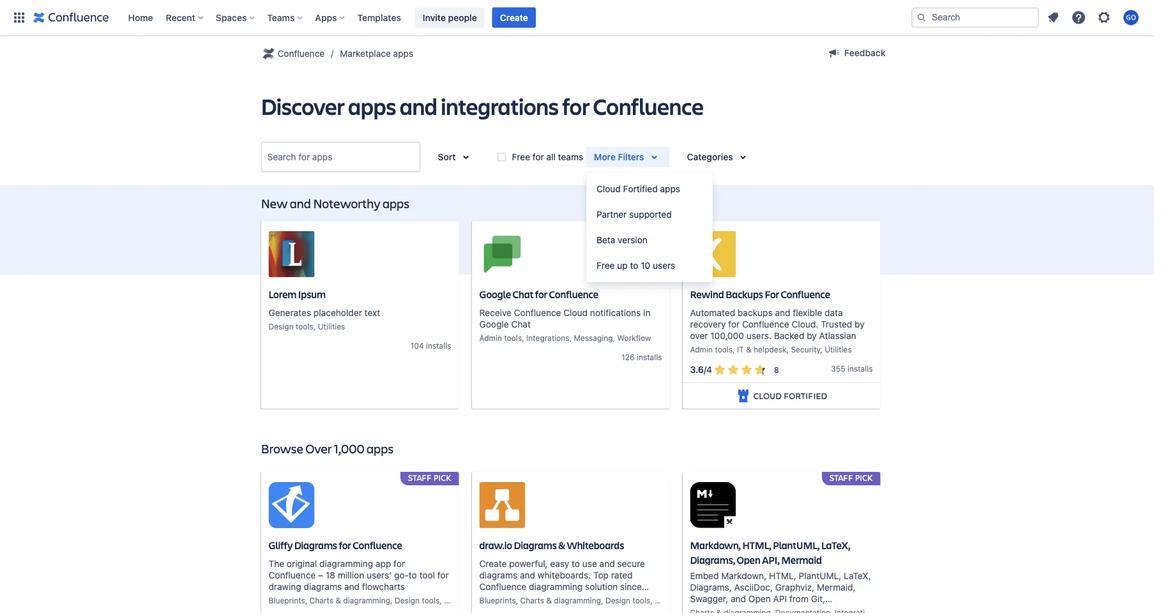 Task type: describe. For each thing, give the bounding box(es) containing it.
confluence up flexible
[[781, 288, 831, 301]]

open inside embed markdown, html, plantuml, latex, diagrams, asciidoc, graphviz, mermaid, swagger, and open api from git, attachments or text
[[749, 594, 771, 604]]

charts inside the original diagramming app for confluence – 18 million users' go-to tool for drawing diagrams and flowcharts blueprints , charts & diagramming , design tools , macros
[[310, 596, 334, 605]]

receive confluence cloud notifications in google chat admin tools , integrations , messaging , workflow
[[479, 308, 651, 343]]

free up to 10 users
[[597, 260, 676, 271]]

automated backups and flexible data recovery for confluence cloud. trusted by over 100,000 users. backed by atlassian admin tools , it & helpdesk , security , utilities
[[690, 308, 865, 354]]

templates link
[[354, 7, 405, 28]]

cloud inside receive confluence cloud notifications in google chat admin tools , integrations , messaging , workflow
[[564, 308, 588, 318]]

home
[[128, 12, 153, 23]]

rewind backups for confluence
[[690, 288, 831, 301]]

api
[[773, 594, 787, 604]]

to inside the create powerful, easy to use and secure diagrams and whiteboards. top rated confluence diagramming solution since 2013
[[572, 559, 580, 569]]

confluence down teams dropdown button
[[278, 48, 325, 59]]

backups
[[738, 308, 773, 318]]

diagrams, inside embed markdown, html, plantuml, latex, diagrams, asciidoc, graphviz, mermaid, swagger, and open api from git, attachments or text
[[690, 582, 732, 593]]

all
[[547, 152, 556, 162]]

lorem ipsum image
[[269, 231, 315, 277]]

graphviz,
[[775, 582, 815, 593]]

install for google chat for confluence
[[637, 353, 658, 362]]

cloud fortified
[[754, 390, 828, 402]]

0 horizontal spatial by
[[807, 331, 817, 341]]

beta version
[[597, 235, 648, 245]]

messaging
[[574, 334, 613, 343]]

flexible
[[793, 308, 822, 318]]

group containing cloud fortified apps
[[586, 172, 713, 282]]

confluence up app
[[353, 539, 402, 552]]

spaces
[[216, 12, 247, 23]]

draw.io
[[479, 539, 512, 552]]

admin inside automated backups and flexible data recovery for confluence cloud. trusted by over 100,000 users. backed by atlassian admin tools , it & helpdesk , security , utilities
[[690, 345, 713, 354]]

diagrams inside the create powerful, easy to use and secure diagrams and whiteboards. top rated confluence diagramming solution since 2013
[[479, 570, 518, 581]]

new and noteworthy apps
[[261, 195, 410, 211]]

html, inside embed markdown, html, plantuml, latex, diagrams, asciidoc, graphviz, mermaid, swagger, and open api from git, attachments or text
[[769, 571, 797, 581]]

& inside automated backups and flexible data recovery for confluence cloud. trusted by over 100,000 users. backed by atlassian admin tools , it & helpdesk , security , utilities
[[746, 345, 752, 354]]

teams button
[[263, 7, 308, 28]]

18
[[326, 570, 335, 581]]

for
[[765, 288, 779, 301]]

& inside the original diagramming app for confluence – 18 million users' go-to tool for drawing diagrams and flowcharts blueprints , charts & diagramming , design tools , macros
[[336, 596, 341, 605]]

latex, inside markdown, html, plantuml, latex, diagrams, open api, mermaid
[[822, 539, 850, 552]]

plantuml, inside markdown, html, plantuml, latex, diagrams, open api, mermaid
[[773, 539, 820, 552]]

google chat for confluence
[[479, 288, 599, 301]]

to inside 'button'
[[630, 260, 639, 271]]

install for lorem ipsum
[[426, 341, 447, 350]]

1,000
[[334, 440, 365, 457]]

apps button
[[311, 7, 350, 28]]

users
[[653, 260, 676, 271]]

design inside generates placeholder text design tools , utilities
[[269, 322, 294, 331]]

api,
[[762, 553, 780, 567]]

126 install s
[[622, 353, 662, 362]]

helpdesk
[[754, 345, 787, 354]]

Search field
[[912, 7, 1039, 28]]

s for google chat for confluence
[[658, 353, 662, 362]]

lorem
[[269, 288, 297, 301]]

spaces button
[[212, 7, 260, 28]]

2 charts from the left
[[520, 596, 544, 605]]

2013
[[479, 593, 500, 604]]

users.
[[747, 331, 772, 341]]

fortified
[[623, 184, 658, 194]]

to inside the original diagramming app for confluence – 18 million users' go-to tool for drawing diagrams and flowcharts blueprints , charts & diagramming , design tools , macros
[[409, 570, 417, 581]]

free for all teams
[[512, 152, 583, 162]]

recent
[[166, 12, 195, 23]]

feedback button
[[819, 43, 893, 63]]

2 vertical spatial install
[[848, 364, 869, 373]]

diagrams inside the original diagramming app for confluence – 18 million users' go-to tool for drawing diagrams and flowcharts blueprints , charts & diagramming , design tools , macros
[[304, 582, 342, 592]]

confluence up receive confluence cloud notifications in google chat admin tools , integrations , messaging , workflow
[[549, 288, 599, 301]]

design inside the original diagramming app for confluence – 18 million users' go-to tool for drawing diagrams and flowcharts blueprints , charts & diagramming , design tools , macros
[[395, 596, 420, 605]]

126
[[622, 353, 635, 362]]

diagrams, inside markdown, html, plantuml, latex, diagrams, open api, mermaid
[[690, 553, 735, 567]]

sort
[[438, 152, 456, 162]]

settings icon image
[[1097, 10, 1112, 25]]

over
[[690, 331, 708, 341]]

supported
[[629, 209, 672, 220]]

the original diagramming app for confluence – 18 million users' go-to tool for drawing diagrams and flowcharts blueprints , charts & diagramming , design tools , macros
[[269, 559, 471, 605]]

generates
[[269, 308, 311, 318]]

discover
[[261, 91, 345, 121]]

cloud fortified apps
[[597, 184, 680, 194]]

rewind backups for confluence image
[[690, 231, 736, 277]]

and inside automated backups and flexible data recovery for confluence cloud. trusted by over 100,000 users. backed by atlassian admin tools , it & helpdesk , security , utilities
[[775, 308, 791, 318]]

free up to 10 users button
[[586, 253, 713, 279]]

git,
[[811, 594, 826, 604]]

app
[[376, 559, 391, 569]]

utilities inside automated backups and flexible data recovery for confluence cloud. trusted by over 100,000 users. backed by atlassian admin tools , it & helpdesk , security , utilities
[[825, 345, 852, 354]]

more
[[594, 152, 616, 162]]

text inside generates placeholder text design tools , utilities
[[365, 308, 380, 318]]

invite people
[[423, 12, 477, 23]]

for up go-
[[394, 559, 405, 569]]

rewind
[[690, 288, 724, 301]]

create for create
[[500, 12, 528, 23]]

easy
[[550, 559, 569, 569]]

notifications
[[590, 308, 641, 318]]

apps
[[315, 12, 337, 23]]

tools down 'since'
[[633, 596, 651, 605]]

tools inside receive confluence cloud notifications in google chat admin tools , integrations , messaging , workflow
[[504, 334, 522, 343]]

blueprints inside the original diagramming app for confluence – 18 million users' go-to tool for drawing diagrams and flowcharts blueprints , charts & diagramming , design tools , macros
[[269, 596, 305, 605]]

data
[[825, 308, 843, 318]]

/
[[704, 365, 707, 375]]

powerful,
[[509, 559, 548, 569]]

apps inside button
[[660, 184, 680, 194]]

backups
[[726, 288, 763, 301]]

partner
[[597, 209, 627, 220]]

staff for confluence
[[408, 472, 432, 483]]

cloud fortified apps button
[[586, 176, 713, 202]]

partner supported
[[597, 209, 672, 220]]

diagrams for for
[[294, 539, 337, 552]]

confluence inside the original diagramming app for confluence – 18 million users' go-to tool for drawing diagrams and flowcharts blueprints , charts & diagramming , design tools , macros
[[269, 570, 316, 581]]

search image
[[917, 12, 927, 23]]

draw.io diagrams & whiteboards image
[[479, 482, 525, 528]]

diagramming down flowcharts at bottom
[[343, 596, 390, 605]]

embed
[[690, 571, 719, 581]]

workflow
[[617, 334, 651, 343]]

backed
[[774, 331, 805, 341]]

embed markdown, html, plantuml, latex, diagrams, asciidoc, graphviz, mermaid, swagger, and open api from git, attachments or text
[[690, 571, 871, 613]]

gliffy diagrams for confluence image
[[269, 482, 315, 528]]

0 vertical spatial by
[[855, 319, 865, 330]]

tools inside generates placeholder text design tools , utilities
[[296, 322, 314, 331]]

104 install s
[[411, 341, 451, 350]]

rated
[[611, 570, 633, 581]]

the
[[269, 559, 284, 569]]

notification icon image
[[1046, 10, 1061, 25]]

2 horizontal spatial design
[[606, 596, 631, 605]]

users'
[[367, 570, 392, 581]]

for up teams
[[562, 91, 590, 121]]

up
[[617, 260, 628, 271]]

confluence up the filters
[[593, 91, 704, 121]]

filters
[[618, 152, 644, 162]]

google chat for confluence image
[[479, 231, 525, 277]]

draw.io diagrams & whiteboards
[[479, 539, 624, 552]]

3.6
[[690, 365, 704, 375]]

html, inside markdown, html, plantuml, latex, diagrams, open api, mermaid
[[743, 539, 772, 552]]



Task type: vqa. For each thing, say whether or not it's contained in the screenshot.
the rightmost Cloud
yes



Task type: locate. For each thing, give the bounding box(es) containing it.
diagrams
[[479, 570, 518, 581], [304, 582, 342, 592]]

1 horizontal spatial diagrams
[[514, 539, 557, 552]]

s right the 355
[[869, 364, 873, 373]]

1 horizontal spatial free
[[597, 260, 615, 271]]

1 horizontal spatial admin
[[690, 345, 713, 354]]

cloud.
[[792, 319, 819, 330]]

0 vertical spatial markdown,
[[690, 539, 741, 552]]

utilities down placeholder
[[318, 322, 345, 331]]

chat inside receive confluence cloud notifications in google chat admin tools , integrations , messaging , workflow
[[511, 319, 531, 330]]

text right placeholder
[[365, 308, 380, 318]]

0 vertical spatial diagrams
[[479, 570, 518, 581]]

create right people
[[500, 12, 528, 23]]

google
[[479, 288, 511, 301], [479, 319, 509, 330]]

latex, up mermaid
[[822, 539, 850, 552]]

1 horizontal spatial utilities
[[825, 345, 852, 354]]

1 vertical spatial admin
[[690, 345, 713, 354]]

atlassian
[[819, 331, 856, 341]]

0 vertical spatial plantuml,
[[773, 539, 820, 552]]

1 horizontal spatial staff pick
[[830, 472, 873, 483]]

1 horizontal spatial pick
[[855, 472, 873, 483]]

0 horizontal spatial free
[[512, 152, 530, 162]]

or
[[745, 605, 754, 613]]

free left up
[[597, 260, 615, 271]]

generates placeholder text design tools , utilities
[[269, 308, 380, 331]]

new
[[261, 195, 288, 211]]

create down draw.io
[[479, 559, 507, 569]]

by down cloud. on the right bottom of the page
[[807, 331, 817, 341]]

text inside embed markdown, html, plantuml, latex, diagrams, asciidoc, graphviz, mermaid, swagger, and open api from git, attachments or text
[[756, 605, 772, 613]]

plantuml, up mermaid,
[[799, 571, 842, 581]]

diagrams up powerful,
[[514, 539, 557, 552]]

create link
[[492, 7, 536, 28]]

html, up api,
[[743, 539, 772, 552]]

1 vertical spatial open
[[749, 594, 771, 604]]

0 vertical spatial cloud
[[597, 184, 621, 194]]

confluence inside receive confluence cloud notifications in google chat admin tools , integrations , messaging , workflow
[[514, 308, 561, 318]]

pick for confluence
[[434, 472, 451, 483]]

& down whiteboards.
[[547, 596, 552, 605]]

design down generates
[[269, 322, 294, 331]]

banner containing home
[[0, 0, 1154, 36]]

tools down generates
[[296, 322, 314, 331]]

confluence
[[278, 48, 325, 59], [593, 91, 704, 121], [549, 288, 599, 301], [781, 288, 831, 301], [514, 308, 561, 318], [742, 319, 790, 330], [353, 539, 402, 552], [269, 570, 316, 581], [479, 582, 527, 592]]

2 horizontal spatial install
[[848, 364, 869, 373]]

more filters
[[594, 152, 644, 162]]

1 vertical spatial cloud
[[564, 308, 588, 318]]

0 horizontal spatial admin
[[479, 334, 502, 343]]

diagrams for &
[[514, 539, 557, 552]]

by right trusted
[[855, 319, 865, 330]]

0 vertical spatial free
[[512, 152, 530, 162]]

diagramming down whiteboards.
[[529, 582, 583, 592]]

plantuml, inside embed markdown, html, plantuml, latex, diagrams, asciidoc, graphviz, mermaid, swagger, and open api from git, attachments or text
[[799, 571, 842, 581]]

automated
[[690, 308, 735, 318]]

apps right 1,000
[[367, 440, 394, 457]]

1 vertical spatial markdown,
[[721, 571, 767, 581]]

design down 'since'
[[606, 596, 631, 605]]

0 horizontal spatial staff
[[408, 472, 432, 483]]

1 vertical spatial free
[[597, 260, 615, 271]]

1 vertical spatial plantuml,
[[799, 571, 842, 581]]

for right tool
[[438, 570, 449, 581]]

install
[[426, 341, 447, 350], [637, 353, 658, 362], [848, 364, 869, 373]]

0 vertical spatial text
[[365, 308, 380, 318]]

1 horizontal spatial to
[[572, 559, 580, 569]]

and
[[400, 91, 437, 121], [290, 195, 311, 211], [775, 308, 791, 318], [600, 559, 615, 569], [520, 570, 535, 581], [344, 582, 360, 592], [731, 594, 746, 604]]

1 vertical spatial chat
[[511, 319, 531, 330]]

trusted
[[821, 319, 853, 330]]

0 horizontal spatial cloud
[[564, 308, 588, 318]]

confluence down google chat for confluence
[[514, 308, 561, 318]]

0 vertical spatial install
[[426, 341, 447, 350]]

1 vertical spatial diagrams,
[[690, 582, 732, 593]]

utilities
[[318, 322, 345, 331], [825, 345, 852, 354]]

tools down tool
[[422, 596, 440, 605]]

1 horizontal spatial install
[[637, 353, 658, 362]]

and inside embed markdown, html, plantuml, latex, diagrams, asciidoc, graphviz, mermaid, swagger, and open api from git, attachments or text
[[731, 594, 746, 604]]

staff pick
[[408, 472, 451, 483], [830, 472, 873, 483]]

& up easy
[[559, 539, 566, 552]]

0 vertical spatial latex,
[[822, 539, 850, 552]]

to left the use
[[572, 559, 580, 569]]

markdown, up asciidoc,
[[721, 571, 767, 581]]

confluence up drawing
[[269, 570, 316, 581]]

create inside global element
[[500, 12, 528, 23]]

free inside 'button'
[[597, 260, 615, 271]]

gliffy diagrams for confluence
[[269, 539, 402, 552]]

0 vertical spatial open
[[737, 553, 761, 567]]

admin down receive
[[479, 334, 502, 343]]

for up receive confluence cloud notifications in google chat admin tools , integrations , messaging , workflow
[[535, 288, 548, 301]]

staff
[[408, 472, 432, 483], [830, 472, 853, 483]]

,
[[314, 322, 316, 331], [522, 334, 524, 343], [570, 334, 572, 343], [613, 334, 615, 343], [733, 345, 735, 354], [787, 345, 789, 354], [820, 345, 823, 354], [305, 596, 307, 605], [390, 596, 393, 605], [440, 596, 442, 605], [516, 596, 518, 605], [601, 596, 603, 605], [651, 596, 653, 605]]

browse
[[261, 440, 303, 457]]

lorem ipsum
[[269, 288, 326, 301]]

apps right the noteworthy
[[383, 195, 410, 211]]

html, up graphviz,
[[769, 571, 797, 581]]

feedback
[[845, 48, 886, 58]]

banner
[[0, 0, 1154, 36]]

staff pick for markdown, html, plantuml, latex, diagrams, open api, mermaid
[[830, 472, 873, 483]]

design
[[269, 322, 294, 331], [395, 596, 420, 605], [606, 596, 631, 605]]

macros inside the original diagramming app for confluence – 18 million users' go-to tool for drawing diagrams and flowcharts blueprints , charts & diagramming , design tools , macros
[[444, 596, 471, 605]]

apps down marketplace apps link
[[348, 91, 396, 121]]

recent button
[[162, 7, 208, 28]]

0 vertical spatial admin
[[479, 334, 502, 343]]

2 macros from the left
[[655, 596, 682, 605]]

2 horizontal spatial to
[[630, 260, 639, 271]]

1 horizontal spatial macros
[[655, 596, 682, 605]]

for up 100,000 in the bottom of the page
[[729, 319, 740, 330]]

people
[[448, 12, 477, 23]]

1 vertical spatial install
[[637, 353, 658, 362]]

it
[[737, 345, 744, 354]]

latex, inside embed markdown, html, plantuml, latex, diagrams, asciidoc, graphviz, mermaid, swagger, and open api from git, attachments or text
[[844, 571, 871, 581]]

flowcharts
[[362, 582, 405, 592]]

plantuml, up mermaid
[[773, 539, 820, 552]]

top
[[594, 570, 609, 581]]

utilities down the atlassian
[[825, 345, 852, 354]]

charts down powerful,
[[520, 596, 544, 605]]

from
[[790, 594, 809, 604]]

marketplace
[[340, 48, 391, 59]]

admin down the "over"
[[690, 345, 713, 354]]

install right 104
[[426, 341, 447, 350]]

1 blueprints from the left
[[269, 596, 305, 605]]

invite
[[423, 12, 446, 23]]

mermaid
[[782, 553, 822, 567]]

0 horizontal spatial utilities
[[318, 322, 345, 331]]

apps right "marketplace" on the top left of page
[[393, 48, 413, 59]]

355
[[831, 364, 846, 373]]

asciidoc,
[[734, 582, 773, 593]]

1 vertical spatial create
[[479, 559, 507, 569]]

0 vertical spatial s
[[447, 341, 451, 350]]

apps
[[393, 48, 413, 59], [348, 91, 396, 121], [660, 184, 680, 194], [383, 195, 410, 211], [367, 440, 394, 457]]

0 vertical spatial create
[[500, 12, 528, 23]]

1 diagrams, from the top
[[690, 553, 735, 567]]

categories
[[687, 152, 733, 162]]

diagramming up "million"
[[319, 559, 373, 569]]

utilities inside generates placeholder text design tools , utilities
[[318, 322, 345, 331]]

global element
[[8, 0, 909, 35]]

1 google from the top
[[479, 288, 511, 301]]

latex,
[[822, 539, 850, 552], [844, 571, 871, 581]]

355 install s
[[831, 364, 873, 373]]

over
[[306, 440, 332, 457]]

macros left 2013
[[444, 596, 471, 605]]

2 pick from the left
[[855, 472, 873, 483]]

drawing
[[269, 582, 301, 592]]

to left 10
[[630, 260, 639, 271]]

1 horizontal spatial by
[[855, 319, 865, 330]]

cloud up partner
[[597, 184, 621, 194]]

0 vertical spatial utilities
[[318, 322, 345, 331]]

0 horizontal spatial macros
[[444, 596, 471, 605]]

swagger,
[[690, 594, 728, 604]]

open inside markdown, html, plantuml, latex, diagrams, open api, mermaid
[[737, 553, 761, 567]]

appswitcher icon image
[[11, 10, 27, 25]]

markdown, inside embed markdown, html, plantuml, latex, diagrams, asciidoc, graphviz, mermaid, swagger, and open api from git, attachments or text
[[721, 571, 767, 581]]

cloud up messaging
[[564, 308, 588, 318]]

chat down receive
[[511, 319, 531, 330]]

2 horizontal spatial s
[[869, 364, 873, 373]]

1 vertical spatial html,
[[769, 571, 797, 581]]

tools down receive
[[504, 334, 522, 343]]

install right the 355
[[848, 364, 869, 373]]

free for free for all teams
[[512, 152, 530, 162]]

& down "million"
[[336, 596, 341, 605]]

context icon image
[[261, 46, 276, 61], [261, 46, 276, 61]]

1 horizontal spatial text
[[756, 605, 772, 613]]

s right 126
[[658, 353, 662, 362]]

1 vertical spatial latex,
[[844, 571, 871, 581]]

1 vertical spatial diagrams
[[304, 582, 342, 592]]

1 diagrams from the left
[[294, 539, 337, 552]]

for up "million"
[[339, 539, 351, 552]]

2 diagrams, from the top
[[690, 582, 732, 593]]

diagramming down solution at the right of page
[[554, 596, 601, 605]]

latex, up mermaid,
[[844, 571, 871, 581]]

104
[[411, 341, 424, 350]]

1 staff pick from the left
[[408, 472, 451, 483]]

blueprints down drawing
[[269, 596, 305, 605]]

2 blueprints from the left
[[479, 596, 516, 605]]

2 vertical spatial to
[[409, 570, 417, 581]]

diagrams, up embed
[[690, 553, 735, 567]]

2 staff from the left
[[830, 472, 853, 483]]

, inside generates placeholder text design tools , utilities
[[314, 322, 316, 331]]

markdown, html, plantuml, latex, diagrams, open api, mermaid image
[[690, 482, 736, 528]]

0 vertical spatial google
[[479, 288, 511, 301]]

home link
[[124, 7, 157, 28]]

diagrams down –
[[304, 582, 342, 592]]

help icon image
[[1071, 10, 1087, 25]]

2 diagrams from the left
[[514, 539, 557, 552]]

diagrams up 2013
[[479, 570, 518, 581]]

create inside the create powerful, easy to use and secure diagrams and whiteboards. top rated confluence diagramming solution since 2013
[[479, 559, 507, 569]]

confluence up 2013
[[479, 582, 527, 592]]

confluence inside automated backups and flexible data recovery for confluence cloud. trusted by over 100,000 users. backed by atlassian admin tools , it & helpdesk , security , utilities
[[742, 319, 790, 330]]

original
[[287, 559, 317, 569]]

admin inside receive confluence cloud notifications in google chat admin tools , integrations , messaging , workflow
[[479, 334, 502, 343]]

google down receive
[[479, 319, 509, 330]]

markdown, inside markdown, html, plantuml, latex, diagrams, open api, mermaid
[[690, 539, 741, 552]]

0 horizontal spatial diagrams
[[304, 582, 342, 592]]

blueprints , charts & diagramming , design tools , macros
[[479, 596, 682, 605]]

0 vertical spatial chat
[[513, 288, 534, 301]]

install right 126
[[637, 353, 658, 362]]

1 staff from the left
[[408, 472, 432, 483]]

tools inside automated backups and flexible data recovery for confluence cloud. trusted by over 100,000 users. backed by atlassian admin tools , it & helpdesk , security , utilities
[[715, 345, 733, 354]]

invite people button
[[415, 7, 485, 28]]

your profile and preferences image
[[1124, 10, 1139, 25]]

blueprints down powerful,
[[479, 596, 516, 605]]

0 horizontal spatial text
[[365, 308, 380, 318]]

cloud inside button
[[597, 184, 621, 194]]

for inside automated backups and flexible data recovery for confluence cloud. trusted by over 100,000 users. backed by atlassian admin tools , it & helpdesk , security , utilities
[[729, 319, 740, 330]]

0 horizontal spatial to
[[409, 570, 417, 581]]

google up receive
[[479, 288, 511, 301]]

design down go-
[[395, 596, 420, 605]]

for
[[562, 91, 590, 121], [533, 152, 544, 162], [535, 288, 548, 301], [729, 319, 740, 330], [339, 539, 351, 552], [394, 559, 405, 569], [438, 570, 449, 581]]

open left api,
[[737, 553, 761, 567]]

confluence inside the create powerful, easy to use and secure diagrams and whiteboards. top rated confluence diagramming solution since 2013
[[479, 582, 527, 592]]

3.6 / 4
[[690, 365, 712, 375]]

mermaid,
[[817, 582, 856, 593]]

markdown, up embed
[[690, 539, 741, 552]]

free left all
[[512, 152, 530, 162]]

attachments
[[690, 605, 743, 613]]

1 vertical spatial by
[[807, 331, 817, 341]]

partner supported button
[[586, 202, 713, 227]]

tools inside the original diagramming app for confluence – 18 million users' go-to tool for drawing diagrams and flowcharts blueprints , charts & diagramming , design tools , macros
[[422, 596, 440, 605]]

0 vertical spatial diagrams,
[[690, 553, 735, 567]]

1 pick from the left
[[434, 472, 451, 483]]

1 horizontal spatial cloud
[[597, 184, 621, 194]]

in
[[643, 308, 651, 318]]

0 horizontal spatial blueprints
[[269, 596, 305, 605]]

1 vertical spatial to
[[572, 559, 580, 569]]

to left tool
[[409, 570, 417, 581]]

diagrams, up "swagger,"
[[690, 582, 732, 593]]

confluence image
[[33, 10, 109, 25], [33, 10, 109, 25]]

beta
[[597, 235, 616, 245]]

8
[[774, 365, 779, 374]]

4
[[707, 365, 712, 375]]

whiteboards.
[[538, 570, 591, 581]]

1 horizontal spatial design
[[395, 596, 420, 605]]

million
[[338, 570, 364, 581]]

chat down google chat for confluence image
[[513, 288, 534, 301]]

tool
[[419, 570, 435, 581]]

gliffy
[[269, 539, 293, 552]]

1 charts from the left
[[310, 596, 334, 605]]

cloud fortified app badge image
[[736, 388, 751, 404]]

s
[[447, 341, 451, 350], [658, 353, 662, 362], [869, 364, 873, 373]]

0 horizontal spatial s
[[447, 341, 451, 350]]

blueprints
[[269, 596, 305, 605], [479, 596, 516, 605]]

diagrams up original
[[294, 539, 337, 552]]

confluence link
[[261, 46, 325, 61]]

0 horizontal spatial staff pick
[[408, 472, 451, 483]]

Search for apps field
[[264, 146, 418, 169]]

security
[[791, 345, 820, 354]]

markdown, html, plantuml, latex, diagrams, open api, mermaid
[[690, 539, 850, 567]]

charts
[[310, 596, 334, 605], [520, 596, 544, 605]]

and inside the original diagramming app for confluence – 18 million users' go-to tool for drawing diagrams and flowcharts blueprints , charts & diagramming , design tools , macros
[[344, 582, 360, 592]]

browse over 1,000 apps
[[261, 440, 394, 457]]

fortified
[[784, 390, 828, 402]]

free for free up to 10 users
[[597, 260, 615, 271]]

secure
[[617, 559, 645, 569]]

0 horizontal spatial pick
[[434, 472, 451, 483]]

teams
[[267, 12, 295, 23]]

0 horizontal spatial install
[[426, 341, 447, 350]]

staff for latex,
[[830, 472, 853, 483]]

confluence up users.
[[742, 319, 790, 330]]

1 horizontal spatial charts
[[520, 596, 544, 605]]

2 google from the top
[[479, 319, 509, 330]]

1 vertical spatial s
[[658, 353, 662, 362]]

0 vertical spatial html,
[[743, 539, 772, 552]]

0 horizontal spatial design
[[269, 322, 294, 331]]

1 vertical spatial text
[[756, 605, 772, 613]]

for left all
[[533, 152, 544, 162]]

staff pick for gliffy diagrams for confluence
[[408, 472, 451, 483]]

open down asciidoc,
[[749, 594, 771, 604]]

1 horizontal spatial s
[[658, 353, 662, 362]]

templates
[[357, 12, 401, 23]]

pick
[[434, 472, 451, 483], [855, 472, 873, 483]]

1 horizontal spatial blueprints
[[479, 596, 516, 605]]

2 staff pick from the left
[[830, 472, 873, 483]]

charts down –
[[310, 596, 334, 605]]

2 vertical spatial s
[[869, 364, 873, 373]]

1 vertical spatial utilities
[[825, 345, 852, 354]]

text right or
[[756, 605, 772, 613]]

1 horizontal spatial diagrams
[[479, 570, 518, 581]]

& right it
[[746, 345, 752, 354]]

macros left "swagger,"
[[655, 596, 682, 605]]

1 macros from the left
[[444, 596, 471, 605]]

pick for latex,
[[855, 472, 873, 483]]

0 horizontal spatial charts
[[310, 596, 334, 605]]

google inside receive confluence cloud notifications in google chat admin tools , integrations , messaging , workflow
[[479, 319, 509, 330]]

apps right fortified
[[660, 184, 680, 194]]

1 vertical spatial google
[[479, 319, 509, 330]]

placeholder
[[314, 308, 362, 318]]

marketplace apps
[[340, 48, 413, 59]]

diagramming inside the create powerful, easy to use and secure diagrams and whiteboards. top rated confluence diagramming solution since 2013
[[529, 582, 583, 592]]

macros
[[444, 596, 471, 605], [655, 596, 682, 605]]

s for lorem ipsum
[[447, 341, 451, 350]]

1 horizontal spatial staff
[[830, 472, 853, 483]]

group
[[586, 172, 713, 282]]

–
[[318, 570, 323, 581]]

create for create powerful, easy to use and secure diagrams and whiteboards. top rated confluence diagramming solution since 2013
[[479, 559, 507, 569]]

recovery
[[690, 319, 726, 330]]

0 horizontal spatial diagrams
[[294, 539, 337, 552]]

s right 104
[[447, 341, 451, 350]]

version
[[618, 235, 648, 245]]

tools down 100,000 in the bottom of the page
[[715, 345, 733, 354]]

0 vertical spatial to
[[630, 260, 639, 271]]



